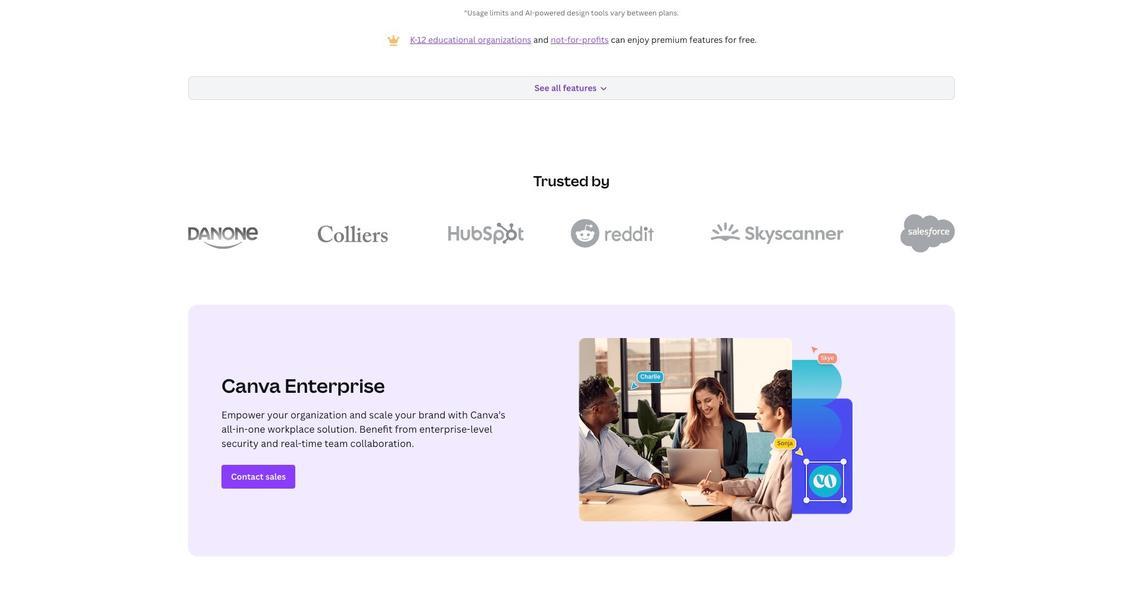 Task type: vqa. For each thing, say whether or not it's contained in the screenshot.
Skyscanner image
yes



Task type: locate. For each thing, give the bounding box(es) containing it.
skyscanner image
[[711, 223, 844, 244]]

hubspot image
[[448, 223, 524, 244]]

trusted by element
[[188, 214, 955, 253]]

salesforce image
[[900, 214, 955, 253]]

colliers image
[[315, 222, 391, 245]]



Task type: describe. For each thing, give the bounding box(es) containing it.
danone image
[[188, 218, 258, 249]]

reddit image
[[570, 219, 654, 248]]



